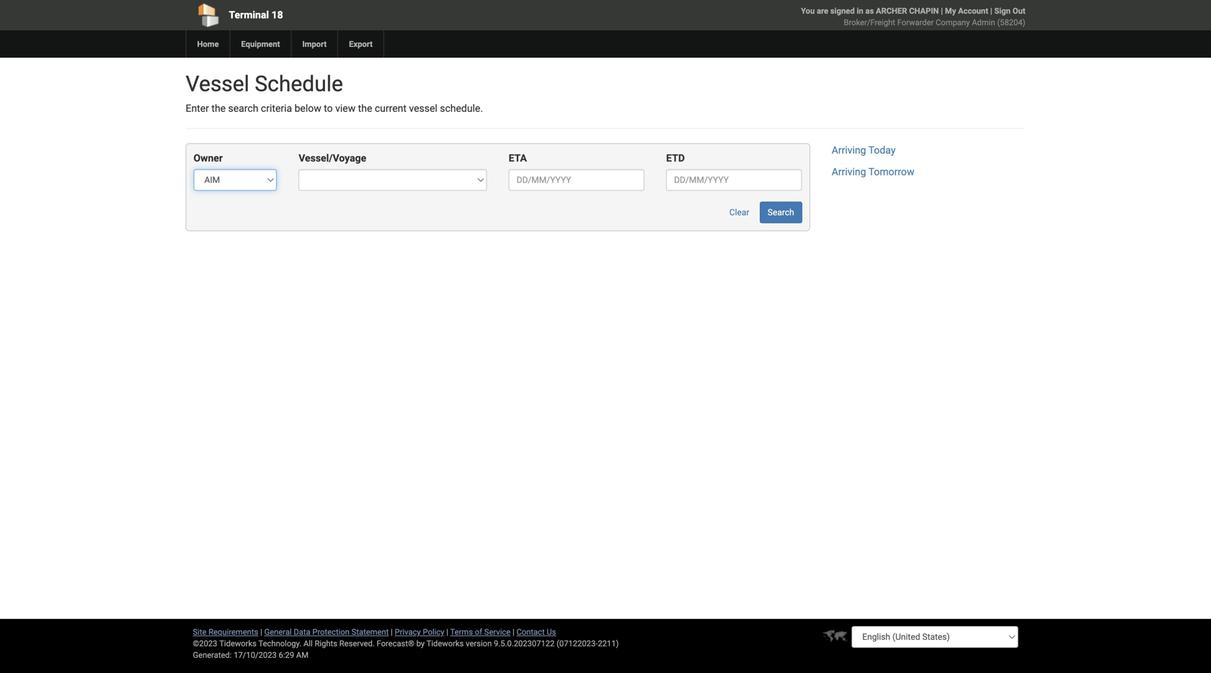 Task type: describe. For each thing, give the bounding box(es) containing it.
export link
[[338, 30, 384, 58]]

arriving for arriving today
[[832, 144, 867, 156]]

account
[[959, 6, 989, 16]]

tideworks
[[427, 639, 464, 648]]

| up 9.5.0.202307122
[[513, 627, 515, 637]]

general data protection statement link
[[264, 627, 389, 637]]

sign out link
[[995, 6, 1026, 16]]

import link
[[291, 30, 338, 58]]

eta
[[509, 152, 527, 164]]

arriving today link
[[832, 144, 896, 156]]

site requirements | general data protection statement | privacy policy | terms of service | contact us ©2023 tideworks technology. all rights reserved. forecast® by tideworks version 9.5.0.202307122 (07122023-2211) generated: 17/10/2023 6:29 am
[[193, 627, 619, 660]]

my account link
[[946, 6, 989, 16]]

today
[[869, 144, 896, 156]]

in
[[857, 6, 864, 16]]

terminal
[[229, 9, 269, 21]]

site
[[193, 627, 207, 637]]

as
[[866, 6, 875, 16]]

search
[[228, 102, 259, 114]]

ETD text field
[[667, 169, 803, 191]]

etd
[[667, 152, 685, 164]]

view
[[336, 102, 356, 114]]

| left sign at the right top of page
[[991, 6, 993, 16]]

| left the general
[[260, 627, 262, 637]]

requirements
[[209, 627, 258, 637]]

terms
[[451, 627, 473, 637]]

contact us link
[[517, 627, 557, 637]]

are
[[817, 6, 829, 16]]

owner
[[194, 152, 223, 164]]

clear button
[[722, 202, 758, 223]]

arriving tomorrow link
[[832, 166, 915, 178]]

version
[[466, 639, 492, 648]]

protection
[[313, 627, 350, 637]]

search button
[[760, 202, 803, 223]]

schedule
[[255, 71, 343, 97]]

(58204)
[[998, 18, 1026, 27]]

am
[[296, 650, 309, 660]]

home
[[197, 39, 219, 49]]

of
[[475, 627, 483, 637]]

17/10/2023
[[234, 650, 277, 660]]

clear
[[730, 207, 750, 217]]

enter
[[186, 102, 209, 114]]

service
[[485, 627, 511, 637]]

rights
[[315, 639, 338, 648]]

generated:
[[193, 650, 232, 660]]

vessel
[[186, 71, 250, 97]]

signed
[[831, 6, 855, 16]]

archer
[[877, 6, 908, 16]]

site requirements link
[[193, 627, 258, 637]]

6:29
[[279, 650, 294, 660]]



Task type: locate. For each thing, give the bounding box(es) containing it.
general
[[264, 627, 292, 637]]

vessel
[[409, 102, 438, 114]]

| up the tideworks
[[447, 627, 449, 637]]

1 arriving from the top
[[832, 144, 867, 156]]

out
[[1013, 6, 1026, 16]]

arriving down arriving today in the top right of the page
[[832, 166, 867, 178]]

chapin
[[910, 6, 940, 16]]

home link
[[186, 30, 230, 58]]

terminal 18 link
[[186, 0, 523, 30]]

equipment
[[241, 39, 280, 49]]

contact
[[517, 627, 545, 637]]

broker/freight
[[844, 18, 896, 27]]

privacy
[[395, 627, 421, 637]]

|
[[942, 6, 944, 16], [991, 6, 993, 16], [260, 627, 262, 637], [391, 627, 393, 637], [447, 627, 449, 637], [513, 627, 515, 637]]

the right view at the top left
[[358, 102, 373, 114]]

0 horizontal spatial the
[[212, 102, 226, 114]]

technology.
[[259, 639, 302, 648]]

data
[[294, 627, 311, 637]]

9.5.0.202307122
[[494, 639, 555, 648]]

forwarder
[[898, 18, 934, 27]]

1 horizontal spatial the
[[358, 102, 373, 114]]

©2023 tideworks
[[193, 639, 257, 648]]

privacy policy link
[[395, 627, 445, 637]]

vessel schedule enter the search criteria below to view the current vessel schedule.
[[186, 71, 483, 114]]

terms of service link
[[451, 627, 511, 637]]

export
[[349, 39, 373, 49]]

| up 'forecast®'
[[391, 627, 393, 637]]

arriving
[[832, 144, 867, 156], [832, 166, 867, 178]]

2 arriving from the top
[[832, 166, 867, 178]]

by
[[417, 639, 425, 648]]

reserved.
[[340, 639, 375, 648]]

ETA text field
[[509, 169, 645, 191]]

the
[[212, 102, 226, 114], [358, 102, 373, 114]]

1 the from the left
[[212, 102, 226, 114]]

arriving for arriving tomorrow
[[832, 166, 867, 178]]

arriving tomorrow
[[832, 166, 915, 178]]

us
[[547, 627, 557, 637]]

schedule.
[[440, 102, 483, 114]]

import
[[303, 39, 327, 49]]

criteria
[[261, 102, 292, 114]]

arriving today
[[832, 144, 896, 156]]

all
[[304, 639, 313, 648]]

my
[[946, 6, 957, 16]]

policy
[[423, 627, 445, 637]]

| left my
[[942, 6, 944, 16]]

sign
[[995, 6, 1011, 16]]

(07122023-
[[557, 639, 598, 648]]

1 vertical spatial arriving
[[832, 166, 867, 178]]

forecast®
[[377, 639, 415, 648]]

arriving up arriving tomorrow link
[[832, 144, 867, 156]]

vessel/voyage
[[299, 152, 367, 164]]

admin
[[973, 18, 996, 27]]

the right enter
[[212, 102, 226, 114]]

0 vertical spatial arriving
[[832, 144, 867, 156]]

company
[[936, 18, 971, 27]]

tomorrow
[[869, 166, 915, 178]]

you
[[802, 6, 815, 16]]

to
[[324, 102, 333, 114]]

2211)
[[598, 639, 619, 648]]

equipment link
[[230, 30, 291, 58]]

below
[[295, 102, 322, 114]]

you are signed in as archer chapin | my account | sign out broker/freight forwarder company admin (58204)
[[802, 6, 1026, 27]]

statement
[[352, 627, 389, 637]]

terminal 18
[[229, 9, 283, 21]]

current
[[375, 102, 407, 114]]

2 the from the left
[[358, 102, 373, 114]]

search
[[768, 207, 795, 217]]

18
[[272, 9, 283, 21]]



Task type: vqa. For each thing, say whether or not it's contained in the screenshot.
Arriving Tomorrow
yes



